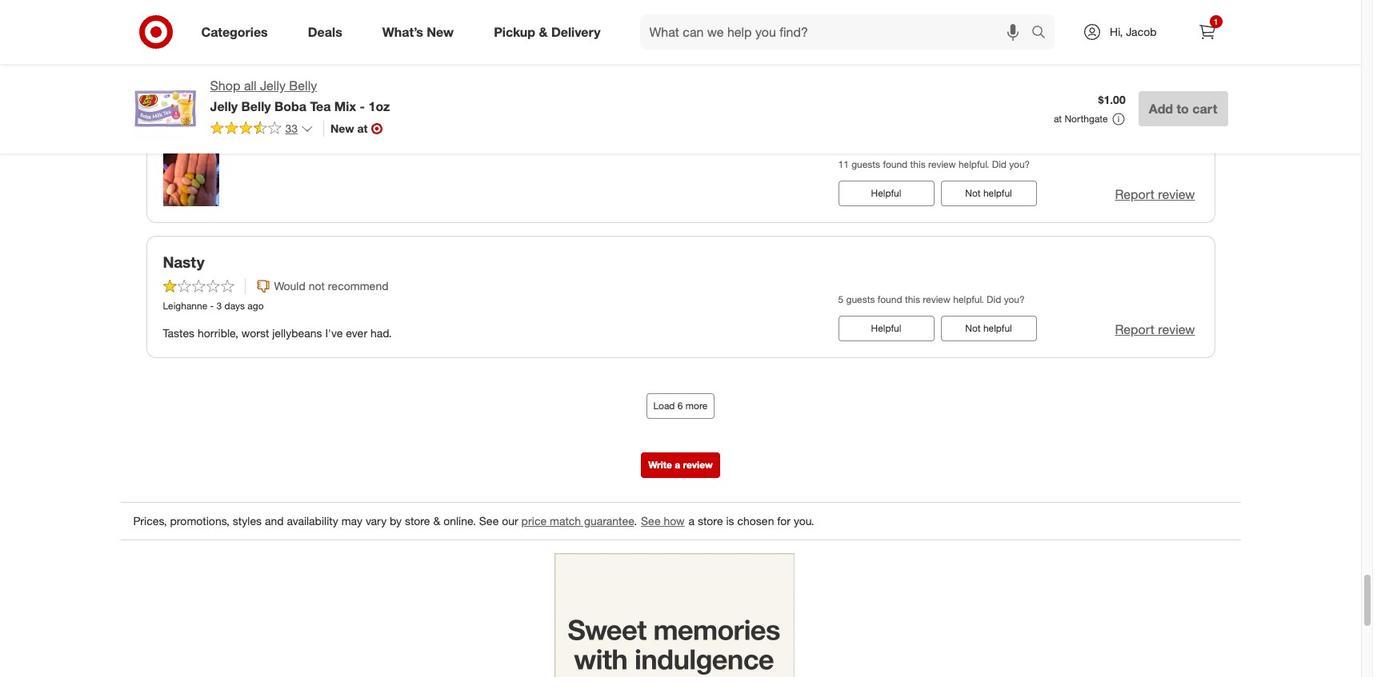 Task type: locate. For each thing, give the bounding box(es) containing it.
would not recommend up tea
[[274, 75, 389, 89]]

helpful button for 11
[[838, 181, 934, 207]]

going
[[689, 123, 717, 136]]

1 vertical spatial did
[[987, 294, 1002, 306]]

0 vertical spatial jelly
[[260, 78, 286, 94]]

1 vertical spatial helpful button
[[838, 316, 934, 342]]

- left 1oz
[[360, 98, 365, 114]]

0 vertical spatial helpful
[[984, 187, 1012, 199]]

1 vertical spatial to
[[300, 123, 310, 136]]

0 vertical spatial new
[[427, 24, 454, 40]]

1 would from the top
[[274, 75, 306, 89]]

tastes
[[452, 123, 483, 136]]

on.
[[720, 123, 736, 136]]

-
[[192, 96, 195, 108], [360, 98, 365, 114], [210, 300, 214, 312]]

belly
[[289, 78, 317, 94], [241, 98, 271, 114]]

2 report review from the top
[[1115, 322, 1195, 338]]

boba
[[275, 98, 307, 114]]

price match guarantee link
[[522, 515, 634, 528]]

1 report from the top
[[1115, 187, 1155, 203]]

guest review image 1 of 1, zoom in image
[[163, 151, 219, 207]]

2 would from the top
[[274, 279, 306, 293]]

1 vertical spatial helpful.
[[954, 294, 984, 306]]

to right add
[[1177, 101, 1189, 117]]

1oz
[[369, 98, 390, 114]]

days down the 'shop'
[[206, 96, 226, 108]]

write a review button
[[641, 453, 720, 479]]

not good. i think they tried to capture the tea flavor, but it tastes like soap. it's got that essence of candle going on.
[[163, 123, 736, 136]]

helpful button down 11
[[838, 181, 934, 207]]

jelly down the 'shop'
[[210, 98, 238, 114]]

1 horizontal spatial a
[[689, 515, 695, 528]]

1 report review from the top
[[1115, 187, 1195, 203]]

0 horizontal spatial ago
[[229, 96, 245, 108]]

1 vertical spatial jelly
[[210, 98, 238, 114]]

1 vertical spatial ago
[[248, 300, 264, 312]]

- inside "shop all jelly belly jelly belly boba tea mix - 1oz"
[[360, 98, 365, 114]]

1 vertical spatial you?
[[1004, 294, 1025, 306]]

hi, jacob
[[1110, 25, 1157, 38]]

guests right 11
[[852, 158, 881, 170]]

0 horizontal spatial a
[[675, 459, 680, 471]]

to right 33
[[300, 123, 310, 136]]

1 horizontal spatial 3
[[217, 300, 222, 312]]

1 horizontal spatial new
[[427, 24, 454, 40]]

1 horizontal spatial at
[[1054, 113, 1062, 125]]

1 vertical spatial not helpful button
[[941, 316, 1037, 342]]

categories link
[[188, 14, 288, 50]]

not helpful button down 5 guests found this review helpful. did you? on the right top of the page
[[941, 316, 1037, 342]]

1 not helpful button from the top
[[941, 181, 1037, 207]]

would up jellybeans
[[274, 279, 306, 293]]

1 vertical spatial not helpful
[[965, 323, 1012, 335]]

1 vertical spatial report review
[[1115, 322, 1195, 338]]

jellybeans
[[272, 327, 322, 340]]

not for hard pass
[[309, 75, 325, 89]]

not
[[309, 75, 325, 89], [309, 279, 325, 293]]

0 horizontal spatial store
[[405, 515, 430, 528]]

the
[[354, 123, 370, 136]]

0 vertical spatial not
[[309, 75, 325, 89]]

i've
[[325, 327, 343, 340]]

helpful down 5 guests found this review helpful. did you? on the right top of the page
[[871, 323, 902, 335]]

0 vertical spatial would not recommend
[[274, 75, 389, 89]]

prices,
[[133, 515, 167, 528]]

2 helpful button from the top
[[838, 316, 934, 342]]

see how button
[[640, 513, 686, 531]]

0 vertical spatial not helpful button
[[941, 181, 1037, 207]]

found
[[883, 158, 908, 170], [878, 294, 903, 306]]

1 horizontal spatial store
[[698, 515, 723, 528]]

helpful button for 5
[[838, 316, 934, 342]]

days up horrible,
[[225, 300, 245, 312]]

1 horizontal spatial ago
[[248, 300, 264, 312]]

2 not helpful button from the top
[[941, 316, 1037, 342]]

0 vertical spatial this
[[911, 158, 926, 170]]

1 recommend from the top
[[328, 75, 389, 89]]

1 report review button from the top
[[1115, 186, 1195, 204]]

0 horizontal spatial -
[[192, 96, 195, 108]]

1 helpful button from the top
[[838, 181, 934, 207]]

not helpful down 5 guests found this review helpful. did you? on the right top of the page
[[965, 323, 1012, 335]]

3 for kitkat
[[198, 96, 203, 108]]

see right .
[[641, 515, 661, 528]]

helpful. for 11 guests found this review helpful. did you?
[[959, 158, 990, 170]]

0 vertical spatial to
[[1177, 101, 1189, 117]]

tea
[[373, 123, 389, 136]]

helpful down 5 guests found this review helpful. did you? on the right top of the page
[[984, 323, 1012, 335]]

not helpful button down 11 guests found this review helpful. did you?
[[941, 181, 1037, 207]]

tea
[[310, 98, 331, 114]]

$1.00
[[1099, 93, 1126, 107]]

guests right the 5 on the right of the page
[[846, 294, 875, 306]]

0 vertical spatial found
[[883, 158, 908, 170]]

helpful
[[871, 187, 902, 199], [871, 323, 902, 335]]

0 vertical spatial did
[[992, 158, 1007, 170]]

2 helpful from the top
[[871, 323, 902, 335]]

1 vertical spatial not
[[309, 279, 325, 293]]

1 vertical spatial report review button
[[1115, 321, 1195, 339]]

and
[[265, 515, 284, 528]]

2 helpful from the top
[[984, 323, 1012, 335]]

0 horizontal spatial at
[[357, 122, 368, 135]]

not up jellybeans
[[309, 279, 325, 293]]

0 vertical spatial helpful
[[871, 187, 902, 199]]

you?
[[1010, 158, 1030, 170], [1004, 294, 1025, 306]]

1 not from the top
[[309, 75, 325, 89]]

2 horizontal spatial -
[[360, 98, 365, 114]]

& right the pickup
[[539, 24, 548, 40]]

&
[[539, 24, 548, 40], [433, 515, 440, 528]]

5
[[838, 294, 844, 306]]

review
[[928, 158, 956, 170], [1158, 187, 1195, 203], [923, 294, 951, 306], [1158, 322, 1195, 338], [683, 459, 713, 471]]

0 vertical spatial helpful.
[[959, 158, 990, 170]]

0 vertical spatial would
[[274, 75, 306, 89]]

guests for 11
[[852, 158, 881, 170]]

flavor,
[[392, 123, 421, 136]]

2 would not recommend from the top
[[274, 279, 389, 293]]

jelly up verified
[[260, 78, 286, 94]]

recommend for hard pass
[[328, 75, 389, 89]]

0 horizontal spatial 3
[[198, 96, 203, 108]]

helpful for 11 guests found this review helpful. did you?
[[984, 187, 1012, 199]]

1 vertical spatial report
[[1115, 322, 1155, 338]]

pass
[[202, 49, 236, 67]]

helpful for 5 guests found this review helpful. did you?
[[984, 323, 1012, 335]]

new inside what's new link
[[427, 24, 454, 40]]

helpful button down 5 guests found this review helpful. did you? on the right top of the page
[[838, 316, 934, 342]]

3 up horrible,
[[217, 300, 222, 312]]

store left is
[[698, 515, 723, 528]]

a
[[675, 459, 680, 471], [689, 515, 695, 528]]

1
[[1214, 17, 1218, 26]]

1 helpful from the top
[[871, 187, 902, 199]]

at left northgate
[[1054, 113, 1062, 125]]

2 see from the left
[[641, 515, 661, 528]]

availability
[[287, 515, 338, 528]]

1 horizontal spatial belly
[[289, 78, 317, 94]]

a right write
[[675, 459, 680, 471]]

0 vertical spatial report
[[1115, 187, 1155, 203]]

2 vertical spatial not
[[965, 323, 981, 335]]

price
[[522, 515, 547, 528]]

2 report from the top
[[1115, 322, 1155, 338]]

0 vertical spatial recommend
[[328, 75, 389, 89]]

0 vertical spatial 3
[[198, 96, 203, 108]]

not up purchaser
[[309, 75, 325, 89]]

did
[[992, 158, 1007, 170], [987, 294, 1002, 306]]

would not recommend up the i've
[[274, 279, 389, 293]]

new right what's on the left of the page
[[427, 24, 454, 40]]

1 vertical spatial not
[[965, 187, 981, 199]]

33 link
[[210, 121, 314, 139]]

1 vertical spatial this
[[905, 294, 920, 306]]

ago
[[229, 96, 245, 108], [248, 300, 264, 312]]

report
[[1115, 187, 1155, 203], [1115, 322, 1155, 338]]

belly down all
[[241, 98, 271, 114]]

1 horizontal spatial &
[[539, 24, 548, 40]]

leighanne - 3 days ago
[[163, 300, 264, 312]]

recommend up mix
[[328, 75, 389, 89]]

ago up worst
[[248, 300, 264, 312]]

a right how
[[689, 515, 695, 528]]

1 vertical spatial 3
[[217, 300, 222, 312]]

1 vertical spatial a
[[689, 515, 695, 528]]

1 link
[[1190, 14, 1225, 50]]

did for 5 guests found this review helpful. did you?
[[987, 294, 1002, 306]]

0 vertical spatial helpful button
[[838, 181, 934, 207]]

new
[[427, 24, 454, 40], [331, 122, 354, 135]]

2 recommend from the top
[[328, 279, 389, 293]]

1 would not recommend from the top
[[274, 75, 389, 89]]

to
[[1177, 101, 1189, 117], [300, 123, 310, 136]]

at
[[1054, 113, 1062, 125], [357, 122, 368, 135]]

1 vertical spatial would not recommend
[[274, 279, 389, 293]]

not helpful down 11 guests found this review helpful. did you?
[[965, 187, 1012, 199]]

0 vertical spatial &
[[539, 24, 548, 40]]

this right 11
[[911, 158, 926, 170]]

report review
[[1115, 187, 1195, 203], [1115, 322, 1195, 338]]

0 vertical spatial report review
[[1115, 187, 1195, 203]]

not down 5 guests found this review helpful. did you? on the right top of the page
[[965, 323, 981, 335]]

1 horizontal spatial to
[[1177, 101, 1189, 117]]

report review button for 5 guests found this review helpful. did you?
[[1115, 321, 1195, 339]]

shop
[[210, 78, 240, 94]]

would for nasty
[[274, 279, 306, 293]]

write
[[649, 459, 672, 471]]

found right the 5 on the right of the page
[[878, 294, 903, 306]]

1 horizontal spatial see
[[641, 515, 661, 528]]

helpful for 11
[[871, 187, 902, 199]]

at northgate
[[1054, 113, 1108, 125]]

1 vertical spatial days
[[225, 300, 245, 312]]

0 vertical spatial days
[[206, 96, 226, 108]]

- right "kitkat" at the left of the page
[[192, 96, 195, 108]]

What can we help you find? suggestions appear below search field
[[640, 14, 1036, 50]]

- right 'leighanne'
[[210, 300, 214, 312]]

1 vertical spatial recommend
[[328, 279, 389, 293]]

add to cart
[[1149, 101, 1218, 117]]

what's
[[382, 24, 423, 40]]

1 vertical spatial helpful
[[984, 323, 1012, 335]]

ago down the 'shop'
[[229, 96, 245, 108]]

would
[[274, 75, 306, 89], [274, 279, 306, 293]]

1 helpful from the top
[[984, 187, 1012, 199]]

2 report review button from the top
[[1115, 321, 1195, 339]]

advertisement region
[[554, 554, 794, 678]]

2 store from the left
[[698, 515, 723, 528]]

0 horizontal spatial new
[[331, 122, 354, 135]]

chosen
[[738, 515, 774, 528]]

helpful button
[[838, 181, 934, 207], [838, 316, 934, 342]]

1 vertical spatial found
[[878, 294, 903, 306]]

see left the "our"
[[479, 515, 499, 528]]

report for 5 guests found this review helpful. did you?
[[1115, 322, 1155, 338]]

would for hard pass
[[274, 75, 306, 89]]

match
[[550, 515, 581, 528]]

& left "online."
[[433, 515, 440, 528]]

3
[[198, 96, 203, 108], [217, 300, 222, 312]]

belly up purchaser
[[289, 78, 317, 94]]

found for 5
[[878, 294, 903, 306]]

1 see from the left
[[479, 515, 499, 528]]

would up boba
[[274, 75, 306, 89]]

found right 11
[[883, 158, 908, 170]]

1 vertical spatial helpful
[[871, 323, 902, 335]]

0 horizontal spatial belly
[[241, 98, 271, 114]]

this
[[911, 158, 926, 170], [905, 294, 920, 306]]

1 vertical spatial guests
[[846, 294, 875, 306]]

recommend up 'ever' at left
[[328, 279, 389, 293]]

this right the 5 on the right of the page
[[905, 294, 920, 306]]

0 vertical spatial report review button
[[1115, 186, 1195, 204]]

hi,
[[1110, 25, 1123, 38]]

store right by
[[405, 515, 430, 528]]

2 not from the top
[[309, 279, 325, 293]]

0 horizontal spatial &
[[433, 515, 440, 528]]

would not recommend
[[274, 75, 389, 89], [274, 279, 389, 293]]

1 vertical spatial new
[[331, 122, 354, 135]]

helpful down 11 guests found this review helpful. did you?
[[984, 187, 1012, 199]]

did for 11 guests found this review helpful. did you?
[[992, 158, 1007, 170]]

1 horizontal spatial -
[[210, 300, 214, 312]]

helpful
[[984, 187, 1012, 199], [984, 323, 1012, 335]]

new down mix
[[331, 122, 354, 135]]

1 horizontal spatial jelly
[[260, 78, 286, 94]]

0 vertical spatial ago
[[229, 96, 245, 108]]

not down 11 guests found this review helpful. did you?
[[965, 187, 981, 199]]

0 vertical spatial guests
[[852, 158, 881, 170]]

2 not helpful from the top
[[965, 323, 1012, 335]]

jelly
[[260, 78, 286, 94], [210, 98, 238, 114]]

3 right "kitkat" at the left of the page
[[198, 96, 203, 108]]

0 vertical spatial not helpful
[[965, 187, 1012, 199]]

1 not helpful from the top
[[965, 187, 1012, 199]]

not helpful button for 5 guests found this review helpful. did you?
[[941, 316, 1037, 342]]

not left good.
[[163, 123, 181, 136]]

is
[[726, 515, 734, 528]]

1 vertical spatial belly
[[241, 98, 271, 114]]

helpful down 11 guests found this review helpful. did you?
[[871, 187, 902, 199]]

0 horizontal spatial see
[[479, 515, 499, 528]]

add
[[1149, 101, 1173, 117]]

at left tea
[[357, 122, 368, 135]]

0 vertical spatial a
[[675, 459, 680, 471]]

1 vertical spatial would
[[274, 279, 306, 293]]

0 vertical spatial you?
[[1010, 158, 1030, 170]]



Task type: describe. For each thing, give the bounding box(es) containing it.
deals link
[[294, 14, 362, 50]]

i
[[216, 123, 219, 136]]

not for 5 guests found this review helpful. did you?
[[965, 323, 981, 335]]

verified
[[250, 96, 282, 108]]

would not recommend for nasty
[[274, 279, 389, 293]]

all
[[244, 78, 257, 94]]

image of jelly belly boba tea mix - 1oz image
[[133, 77, 197, 141]]

shop all jelly belly jelly belly boba tea mix - 1oz
[[210, 78, 390, 114]]

0 vertical spatial belly
[[289, 78, 317, 94]]

add to cart button
[[1139, 91, 1228, 126]]

horrible,
[[198, 327, 238, 340]]

report review for 5 guests found this review helpful. did you?
[[1115, 322, 1195, 338]]

styles
[[233, 515, 262, 528]]

you? for 11 guests found this review helpful. did you?
[[1010, 158, 1030, 170]]

leighanne
[[163, 300, 208, 312]]

vary
[[366, 515, 387, 528]]

new at
[[331, 122, 368, 135]]

report review for 11 guests found this review helpful. did you?
[[1115, 187, 1195, 203]]

by
[[390, 515, 402, 528]]

what's new link
[[369, 14, 474, 50]]

how
[[664, 515, 685, 528]]

a inside "button"
[[675, 459, 680, 471]]

worst
[[242, 327, 269, 340]]

found for 11
[[883, 158, 908, 170]]

this for 5
[[905, 294, 920, 306]]

ago for leighanne
[[248, 300, 264, 312]]

tastes
[[163, 327, 195, 340]]

may
[[342, 515, 363, 528]]

days for kitkat
[[206, 96, 226, 108]]

days for leighanne
[[225, 300, 245, 312]]

helpful. for 5 guests found this review helpful. did you?
[[954, 294, 984, 306]]

report review button for 11 guests found this review helpful. did you?
[[1115, 186, 1195, 204]]

search
[[1025, 25, 1063, 41]]

,
[[245, 96, 247, 108]]

you? for 5 guests found this review helpful. did you?
[[1004, 294, 1025, 306]]

categories
[[201, 24, 268, 40]]

mix
[[334, 98, 356, 114]]

this for 11
[[911, 158, 926, 170]]

- for kitkat - 3 days ago , verified purchaser
[[192, 96, 195, 108]]

it's
[[536, 123, 550, 136]]

jacob
[[1126, 25, 1157, 38]]

report for 11 guests found this review helpful. did you?
[[1115, 187, 1155, 203]]

11 guests found this review helpful. did you?
[[838, 158, 1030, 170]]

not helpful for 5 guests found this review helpful. did you?
[[965, 323, 1012, 335]]

ago for kitkat
[[229, 96, 245, 108]]

had.
[[371, 327, 392, 340]]

of
[[640, 123, 650, 136]]

they
[[249, 123, 271, 136]]

guests for 5
[[846, 294, 875, 306]]

pickup & delivery
[[494, 24, 601, 40]]

0 vertical spatial not
[[163, 123, 181, 136]]

to inside the "add to cart" button
[[1177, 101, 1189, 117]]

you.
[[794, 515, 814, 528]]

search button
[[1025, 14, 1063, 53]]

3 for leighanne
[[217, 300, 222, 312]]

not for 11 guests found this review helpful. did you?
[[965, 187, 981, 199]]

online.
[[444, 515, 476, 528]]

not for nasty
[[309, 279, 325, 293]]

1 vertical spatial &
[[433, 515, 440, 528]]

think
[[222, 123, 246, 136]]

that
[[572, 123, 592, 136]]

hard pass
[[163, 49, 236, 67]]

prices, promotions, styles and availability may vary by store & online. see our price match guarantee . see how a store is chosen for you.
[[133, 515, 814, 528]]

ever
[[346, 327, 367, 340]]

helpful for 5
[[871, 323, 902, 335]]

recommend for nasty
[[328, 279, 389, 293]]

pickup & delivery link
[[480, 14, 621, 50]]

tried
[[274, 123, 297, 136]]

review inside "button"
[[683, 459, 713, 471]]

more
[[686, 400, 708, 412]]

what's new
[[382, 24, 454, 40]]

not helpful for 11 guests found this review helpful. did you?
[[965, 187, 1012, 199]]

- for leighanne - 3 days ago
[[210, 300, 214, 312]]

promotions,
[[170, 515, 230, 528]]

load 6 more
[[654, 400, 708, 412]]

would not recommend for hard pass
[[274, 75, 389, 89]]

write a review
[[649, 459, 713, 471]]

cart
[[1193, 101, 1218, 117]]

0 horizontal spatial jelly
[[210, 98, 238, 114]]

kitkat - 3 days ago , verified purchaser
[[163, 96, 328, 108]]

capture
[[313, 123, 351, 136]]

not helpful button for 11 guests found this review helpful. did you?
[[941, 181, 1037, 207]]

for
[[777, 515, 791, 528]]

5 guests found this review helpful. did you?
[[838, 294, 1025, 306]]

deals
[[308, 24, 342, 40]]

candle
[[653, 123, 686, 136]]

kitkat
[[163, 96, 189, 108]]

6
[[678, 400, 683, 412]]

11
[[838, 158, 849, 170]]

tastes horrible, worst jellybeans i've ever had.
[[163, 327, 392, 340]]

pickup
[[494, 24, 536, 40]]

load
[[654, 400, 675, 412]]

it
[[443, 123, 449, 136]]

.
[[634, 515, 637, 528]]

but
[[424, 123, 440, 136]]

soap.
[[506, 123, 533, 136]]

1 store from the left
[[405, 515, 430, 528]]

guarantee
[[584, 515, 634, 528]]

good.
[[184, 123, 213, 136]]

our
[[502, 515, 518, 528]]

hard
[[163, 49, 198, 67]]

0 horizontal spatial to
[[300, 123, 310, 136]]

essence
[[595, 123, 637, 136]]

nasty
[[163, 253, 205, 271]]

delivery
[[551, 24, 601, 40]]

northgate
[[1065, 113, 1108, 125]]



Task type: vqa. For each thing, say whether or not it's contained in the screenshot.
Bottle
no



